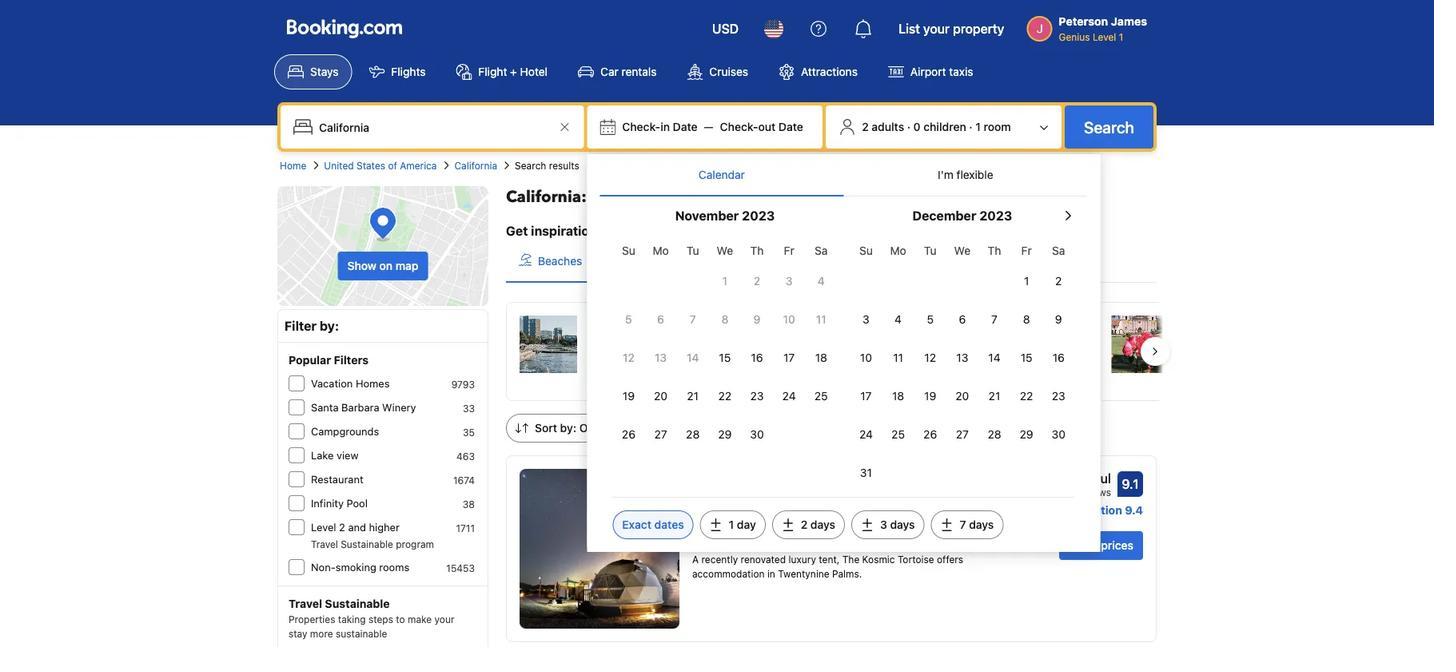 Task type: vqa. For each thing, say whether or not it's contained in the screenshot.
Attractions link
yes



Task type: describe. For each thing, give the bounding box(es) containing it.
diego
[[616, 318, 652, 333]]

11 November 2023 checkbox
[[805, 302, 837, 337]]

sustainable
[[336, 628, 387, 639]]

travel sustainable program
[[311, 539, 434, 550]]

8 for 8 'checkbox'
[[1023, 313, 1030, 326]]

5 for 5 'checkbox'
[[625, 313, 632, 326]]

th for november 2023
[[750, 244, 764, 257]]

beaches inside button
[[538, 255, 582, 268]]

level inside peterson james genius level 1
[[1093, 31, 1116, 42]]

29 December 2023 checkbox
[[1010, 417, 1043, 452]]

24 November 2023 checkbox
[[773, 379, 805, 414]]

1711
[[456, 523, 475, 534]]

outdoors
[[872, 255, 919, 268]]

15 November 2023 checkbox
[[709, 341, 741, 376]]

car
[[600, 65, 618, 78]]

wonderful element
[[1049, 469, 1111, 488]]

16 for 16 checkbox at bottom right
[[751, 351, 763, 365]]

twentynine inside a recently renovated luxury tent, the kosmic tortoise offers accommodation in twentynine palms.
[[778, 569, 829, 580]]

16 December 2023 checkbox
[[1043, 341, 1075, 376]]

tu for december
[[924, 244, 937, 257]]

2 horizontal spatial your
[[923, 21, 950, 36]]

0 vertical spatial properties
[[651, 186, 732, 208]]

in inside relax in nature button
[[658, 255, 667, 268]]

united states of america link
[[324, 158, 437, 173]]

nature inside monterey relax in nature • beaches • family- friendly
[[926, 336, 959, 349]]

2 adults · 0 children · 1 room
[[862, 120, 1011, 133]]

7 November 2023 checkbox
[[677, 302, 709, 337]]

monterey image
[[813, 316, 870, 373]]

grid for december
[[850, 235, 1075, 491]]

1 inside peterson james genius level 1
[[1119, 31, 1123, 42]]

2 21 from the left
[[989, 390, 1000, 403]]

tab list containing calendar
[[600, 154, 1087, 197]]

1 inside button
[[975, 120, 981, 133]]

su for december
[[859, 244, 873, 257]]

days for 2 days
[[810, 518, 835, 532]]

7 December 2023 checkbox
[[978, 302, 1010, 337]]

i'm flexible button
[[844, 154, 1087, 196]]

2 vertical spatial level
[[823, 535, 846, 546]]

great
[[841, 255, 869, 268]]

1 horizontal spatial your
[[621, 223, 649, 239]]

2 20 from the left
[[956, 390, 969, 403]]

12 for '12' option
[[924, 351, 936, 365]]

list your property link
[[889, 10, 1014, 48]]

1 vertical spatial on
[[817, 516, 829, 527]]

24 December 2023 checkbox
[[850, 417, 882, 452]]

33
[[463, 403, 475, 414]]

27 for 27 november 2023 option
[[654, 428, 667, 441]]

4 for '4 december 2023' checkbox
[[895, 313, 902, 326]]

0 horizontal spatial tortoise
[[784, 489, 846, 511]]

renovated
[[741, 554, 786, 566]]

18 December 2023 checkbox
[[882, 379, 914, 414]]

22 for 22 december 2023 checkbox
[[1020, 390, 1033, 403]]

higher
[[369, 522, 400, 534]]

14 for '14 december 2023' checkbox
[[988, 351, 1000, 365]]

barbara
[[341, 402, 379, 414]]

19 November 2023 checkbox
[[613, 379, 645, 414]]

flight + hotel link
[[442, 54, 561, 90]]

2 December 2023 checkbox
[[1043, 264, 1075, 299]]

31
[[860, 466, 872, 480]]

show prices
[[1069, 539, 1133, 552]]

flights link
[[355, 54, 439, 90]]

popular
[[289, 354, 331, 367]]

1 day
[[729, 518, 756, 532]]

30 November 2023 checkbox
[[741, 417, 773, 452]]

travel for travel sustainable properties taking steps to make your stay more sustainable
[[289, 598, 322, 611]]

trip
[[682, 223, 704, 239]]

travel for travel sustainable program
[[311, 539, 338, 550]]

in inside monterey relax in nature • beaches • family- friendly
[[914, 336, 923, 349]]

california: 20,933 properties found
[[506, 186, 782, 208]]

Where are you going? field
[[313, 113, 555, 141]]

463
[[457, 451, 475, 462]]

stays
[[310, 65, 338, 78]]

0 vertical spatial kosmic
[[725, 489, 781, 511]]

children
[[923, 120, 966, 133]]

sort by: our top picks
[[535, 422, 652, 435]]

i'm flexible
[[938, 168, 993, 181]]

tab list inside main content
[[506, 241, 1157, 284]]

day
[[737, 518, 756, 532]]

15 December 2023 checkbox
[[1010, 341, 1043, 376]]

1 horizontal spatial 7
[[960, 518, 966, 532]]

29 November 2023 checkbox
[[709, 417, 741, 452]]

29 for the 29 november 2023 option
[[718, 428, 732, 441]]

cruises link
[[673, 54, 762, 90]]

filters
[[334, 354, 369, 367]]

lake
[[311, 450, 334, 462]]

19 for 19 december 2023 option
[[924, 390, 936, 403]]

8 December 2023 checkbox
[[1010, 302, 1043, 337]]

offers
[[937, 554, 963, 566]]

reviews
[[1077, 487, 1111, 498]]

monterey
[[883, 318, 942, 333]]

12 for 12 option on the left bottom of page
[[623, 351, 634, 365]]

30 for 30 december 2023 checkbox
[[1052, 428, 1065, 441]]

1 · from the left
[[907, 120, 910, 133]]

smoking
[[336, 562, 376, 574]]

show for show prices "dropdown button"
[[1069, 539, 1098, 552]]

the inside a recently renovated luxury tent, the kosmic tortoise offers accommodation in twentynine palms.
[[842, 554, 859, 566]]

31 December 2023 checkbox
[[850, 456, 882, 491]]

27 November 2023 checkbox
[[645, 417, 677, 452]]

1 November 2023 checkbox
[[709, 264, 741, 299]]

18 November 2023 checkbox
[[805, 341, 837, 376]]

attractions
[[801, 65, 858, 78]]

relax inside button
[[627, 255, 655, 268]]

get
[[506, 223, 528, 239]]

exact dates
[[622, 518, 684, 532]]

14 December 2023 checkbox
[[978, 341, 1010, 376]]

car rentals link
[[564, 54, 670, 90]]

28 November 2023 checkbox
[[677, 417, 709, 452]]

non-smoking rooms
[[311, 562, 409, 574]]

19 December 2023 checkbox
[[914, 379, 946, 414]]

10 November 2023 checkbox
[[773, 302, 805, 337]]

campgrounds
[[311, 426, 379, 438]]

1 left 2 option
[[722, 275, 727, 288]]

relax in nature
[[627, 255, 703, 268]]

13 December 2023 checkbox
[[946, 341, 978, 376]]

next
[[652, 223, 679, 239]]

search for search results
[[515, 160, 546, 171]]

search results
[[515, 160, 579, 171]]

dates
[[654, 518, 684, 532]]

great outdoors
[[841, 255, 919, 268]]

17 for '17 november 2023' checkbox
[[783, 351, 795, 365]]

2 left and
[[339, 522, 345, 534]]

of
[[388, 160, 397, 171]]

pool
[[347, 498, 368, 510]]

2023 for december 2023
[[979, 208, 1012, 223]]

popular filters
[[289, 354, 369, 367]]

check-in date — check-out date
[[622, 120, 803, 133]]

room
[[984, 120, 1011, 133]]

december
[[912, 208, 976, 223]]

found
[[736, 186, 782, 208]]

days for 7 days
[[969, 518, 994, 532]]

location
[[1075, 504, 1122, 517]]

12 November 2023 checkbox
[[613, 341, 645, 376]]

29 for 29 checkbox
[[1020, 428, 1033, 441]]

main content containing california: 20,933 properties found
[[493, 186, 1384, 647]]

show on map button
[[338, 252, 428, 281]]

4 November 2023 checkbox
[[805, 264, 837, 299]]

palms.
[[832, 569, 862, 580]]

10 for "10" option at the right of page
[[783, 313, 795, 326]]

8 November 2023 checkbox
[[709, 302, 741, 337]]

twentynine palms
[[692, 516, 777, 527]]

0
[[913, 120, 921, 133]]

7 for 7 option
[[991, 313, 998, 326]]

22 for 22 november 2023 checkbox
[[718, 390, 732, 403]]

14 November 2023 checkbox
[[677, 341, 709, 376]]

1 vertical spatial level
[[311, 522, 336, 534]]

2 horizontal spatial 3
[[880, 518, 887, 532]]

show for show on map button
[[347, 259, 376, 273]]

1 vertical spatial show
[[789, 516, 814, 527]]

taxis
[[949, 65, 973, 78]]

search button
[[1065, 106, 1153, 149]]

in left —
[[660, 120, 670, 133]]

3 December 2023 checkbox
[[850, 302, 882, 337]]

sa for november 2023
[[815, 244, 828, 257]]

27 for 27 checkbox
[[956, 428, 969, 441]]

3 for 3 december 2023 option
[[863, 313, 869, 326]]

show prices button
[[1059, 532, 1143, 560]]

december 2023
[[912, 208, 1012, 223]]

sort
[[535, 422, 557, 435]]

vacation
[[311, 378, 353, 390]]

list your property
[[899, 21, 1004, 36]]

5 for 5 checkbox
[[927, 313, 934, 326]]

california link
[[454, 158, 497, 173]]

fr for november 2023
[[784, 244, 794, 257]]

exact
[[622, 518, 651, 532]]

26 for '26 november 2023' checkbox
[[622, 428, 635, 441]]

2 November 2023 checkbox
[[741, 264, 773, 299]]

santa barbara image
[[1112, 316, 1169, 373]]

by: for filter
[[320, 319, 339, 334]]

2 date from the left
[[778, 120, 803, 133]]

filter by:
[[285, 319, 339, 334]]

filter
[[285, 319, 317, 334]]

palms
[[749, 516, 777, 527]]

2 check- from the left
[[720, 120, 758, 133]]

2 • from the left
[[1017, 336, 1022, 349]]

scored 9.1 element
[[1117, 472, 1143, 497]]

san
[[590, 318, 613, 333]]

hotel
[[520, 65, 548, 78]]

10 for the 10 december 2023 checkbox
[[860, 351, 872, 365]]

california:
[[506, 186, 587, 208]]

1 December 2023 checkbox
[[1010, 264, 1043, 299]]

level 2 and higher
[[311, 522, 400, 534]]

beaches inside monterey relax in nature • beaches • family- friendly
[[970, 336, 1014, 349]]

sa for december 2023
[[1052, 244, 1065, 257]]

home link
[[280, 158, 306, 173]]

2 · from the left
[[969, 120, 973, 133]]

luxury
[[789, 554, 816, 566]]

wonderful 92 reviews
[[1049, 471, 1111, 498]]

i'm
[[938, 168, 953, 181]]

1 horizontal spatial 18
[[892, 390, 904, 403]]

travel for travel sustainable level 2
[[738, 535, 765, 546]]

and
[[348, 522, 366, 534]]

2 inside main content
[[849, 535, 855, 546]]

27 December 2023 checkbox
[[946, 417, 978, 452]]

kosmic inside a recently renovated luxury tent, the kosmic tortoise offers accommodation in twentynine palms.
[[862, 554, 895, 566]]



Task type: locate. For each thing, give the bounding box(es) containing it.
2 adults · 0 children · 1 room button
[[832, 112, 1055, 142]]

17 for 17 option
[[860, 390, 872, 403]]

27 right picks
[[654, 428, 667, 441]]

24 for 24 november 2023 option
[[782, 390, 796, 403]]

sustainable inside "travel sustainable properties taking steps to make your stay more sustainable"
[[325, 598, 390, 611]]

1 21 from the left
[[687, 390, 699, 403]]

family-friendly
[[963, 255, 1040, 268]]

18 left 19 december 2023 option
[[892, 390, 904, 403]]

family- left 1 option
[[963, 255, 1001, 268]]

2 2023 from the left
[[979, 208, 1012, 223]]

lake view
[[311, 450, 358, 462]]

travel down day
[[738, 535, 765, 546]]

28 inside option
[[988, 428, 1001, 441]]

2 vertical spatial show
[[1069, 539, 1098, 552]]

0 vertical spatial your
[[923, 21, 950, 36]]

0 vertical spatial search
[[1084, 118, 1134, 136]]

26 inside checkbox
[[622, 428, 635, 441]]

vacation homes
[[311, 378, 390, 390]]

1 horizontal spatial 20
[[956, 390, 969, 403]]

america
[[400, 160, 437, 171]]

0 horizontal spatial 26
[[622, 428, 635, 441]]

1 horizontal spatial map
[[831, 516, 852, 527]]

4 right 3 november 2023 checkbox
[[818, 275, 825, 288]]

2 th from the left
[[988, 244, 1001, 257]]

1 23 from the left
[[750, 390, 764, 403]]

properties up the 19 november 2023 checkbox at the left
[[615, 359, 662, 370]]

search for search
[[1084, 118, 1134, 136]]

14
[[687, 351, 699, 365], [988, 351, 1000, 365]]

0 horizontal spatial 25
[[814, 390, 828, 403]]

1 days from the left
[[810, 518, 835, 532]]

24 for 24 checkbox
[[859, 428, 873, 441]]

25 for "25" checkbox
[[891, 428, 905, 441]]

region containing san diego
[[493, 296, 1384, 408]]

relax
[[627, 255, 655, 268], [883, 336, 911, 349]]

0 vertical spatial show on map
[[347, 259, 418, 273]]

1 horizontal spatial 17
[[860, 390, 872, 403]]

fr
[[784, 244, 794, 257], [1021, 244, 1032, 257]]

2 22 from the left
[[1020, 390, 1033, 403]]

4 December 2023 checkbox
[[882, 302, 914, 337]]

5 right '4 december 2023' checkbox
[[927, 313, 934, 326]]

29 inside checkbox
[[1020, 428, 1033, 441]]

sustainable for travel sustainable level 2
[[768, 535, 820, 546]]

family- inside monterey relax in nature • beaches • family- friendly
[[1025, 336, 1063, 349]]

level up "tent,"
[[823, 535, 846, 546]]

su for november
[[622, 244, 635, 257]]

17 November 2023 checkbox
[[773, 341, 805, 376]]

0 vertical spatial map
[[395, 259, 418, 273]]

1 vertical spatial friendly
[[883, 352, 922, 365]]

1 horizontal spatial search
[[1084, 118, 1134, 136]]

27
[[654, 428, 667, 441], [956, 428, 969, 441]]

the kosmic tortoise image
[[520, 469, 679, 629]]

0 vertical spatial by:
[[320, 319, 339, 334]]

1 19 from the left
[[623, 390, 635, 403]]

30 right the 29 november 2023 option
[[750, 428, 764, 441]]

1 horizontal spatial days
[[890, 518, 915, 532]]

by: left our
[[560, 422, 576, 435]]

7 inside checkbox
[[690, 313, 696, 326]]

29 right "28 december 2023" option
[[1020, 428, 1033, 441]]

5 inside checkbox
[[927, 313, 934, 326]]

0 horizontal spatial kosmic
[[725, 489, 781, 511]]

2 23 from the left
[[1052, 390, 1065, 403]]

1 horizontal spatial grid
[[850, 235, 1075, 491]]

2 su from the left
[[859, 244, 873, 257]]

24 left "25" checkbox
[[859, 428, 873, 441]]

15 right '14 december 2023' checkbox
[[1021, 351, 1032, 365]]

1403
[[590, 359, 613, 370]]

mo for november
[[653, 244, 669, 257]]

1 vertical spatial 17
[[860, 390, 872, 403]]

18 right '17 november 2023' checkbox
[[815, 351, 827, 365]]

main content
[[493, 186, 1384, 647]]

3 days
[[880, 518, 915, 532]]

2023 for november 2023
[[742, 208, 775, 223]]

9 for 9 checkbox
[[753, 313, 760, 326]]

0 horizontal spatial the
[[692, 489, 721, 511]]

travel up properties
[[289, 598, 322, 611]]

0 horizontal spatial show on map
[[347, 259, 418, 273]]

great outdoors button
[[809, 241, 931, 282]]

twentynine
[[692, 516, 747, 527], [778, 569, 829, 580]]

2 9 from the left
[[1055, 313, 1062, 326]]

1 vertical spatial 18
[[892, 390, 904, 403]]

23 November 2023 checkbox
[[741, 379, 773, 414]]

fr up 3 november 2023 checkbox
[[784, 244, 794, 257]]

1 check- from the left
[[622, 120, 660, 133]]

2023 up romantic button
[[742, 208, 775, 223]]

1 vertical spatial 3
[[863, 313, 869, 326]]

19 inside option
[[924, 390, 936, 403]]

fr for december 2023
[[1021, 244, 1032, 257]]

show on map inside button
[[347, 259, 418, 273]]

check- down rentals
[[622, 120, 660, 133]]

1 down james
[[1119, 31, 1123, 42]]

1 16 from the left
[[751, 351, 763, 365]]

1 down family-friendly
[[1024, 275, 1029, 288]]

13 inside option
[[956, 351, 968, 365]]

in down renovated
[[767, 569, 775, 580]]

28 left 29 checkbox
[[988, 428, 1001, 441]]

1 horizontal spatial friendly
[[1001, 255, 1040, 268]]

united states of america
[[324, 160, 437, 171]]

cruises
[[709, 65, 748, 78]]

sa up 2 december 2023 option
[[1052, 244, 1065, 257]]

29 inside option
[[718, 428, 732, 441]]

1 horizontal spatial 11
[[893, 351, 903, 365]]

92
[[1062, 487, 1074, 498]]

1 th from the left
[[750, 244, 764, 257]]

date left —
[[673, 120, 698, 133]]

airport taxis
[[910, 65, 973, 78]]

1 horizontal spatial sa
[[1052, 244, 1065, 257]]

1 14 from the left
[[687, 351, 699, 365]]

· left 0
[[907, 120, 910, 133]]

2 28 from the left
[[988, 428, 1001, 441]]

22 December 2023 checkbox
[[1010, 379, 1043, 414]]

make
[[408, 614, 432, 625]]

5 December 2023 checkbox
[[914, 302, 946, 337]]

we
[[717, 244, 733, 257], [954, 244, 971, 257]]

3 inside option
[[863, 313, 869, 326]]

th down december 2023
[[988, 244, 1001, 257]]

the
[[692, 489, 721, 511], [842, 554, 859, 566]]

13 right '12' option
[[956, 351, 968, 365]]

november 2023
[[675, 208, 775, 223]]

santa
[[311, 402, 339, 414]]

in inside a recently renovated luxury tent, the kosmic tortoise offers accommodation in twentynine palms.
[[767, 569, 775, 580]]

1 15 from the left
[[719, 351, 731, 365]]

in down the monterey at the right
[[914, 336, 923, 349]]

21 December 2023 checkbox
[[978, 379, 1010, 414]]

6
[[657, 313, 664, 326], [959, 313, 966, 326]]

1 vertical spatial tortoise
[[898, 554, 934, 566]]

16 November 2023 checkbox
[[741, 341, 773, 376]]

sustainable up luxury
[[768, 535, 820, 546]]

1 horizontal spatial 6
[[959, 313, 966, 326]]

9 right 8 'checkbox'
[[1055, 313, 1062, 326]]

properties up trip at the top of page
[[651, 186, 732, 208]]

20 December 2023 checkbox
[[946, 379, 978, 414]]

21 November 2023 checkbox
[[677, 379, 709, 414]]

1 6 from the left
[[657, 313, 664, 326]]

10 inside checkbox
[[860, 351, 872, 365]]

8 right 7 option
[[1023, 313, 1030, 326]]

2 29 from the left
[[1020, 428, 1033, 441]]

2 16 from the left
[[1053, 351, 1065, 365]]

· right children
[[969, 120, 973, 133]]

check-out date button
[[714, 113, 810, 141]]

6 December 2023 checkbox
[[946, 302, 978, 337]]

25 December 2023 checkbox
[[882, 417, 914, 452]]

14 for 14 option
[[687, 351, 699, 365]]

1 horizontal spatial 24
[[859, 428, 873, 441]]

grid
[[613, 235, 837, 452], [850, 235, 1075, 491]]

check-in date button
[[616, 113, 704, 141]]

0 vertical spatial on
[[379, 259, 393, 273]]

1 horizontal spatial fr
[[1021, 244, 1032, 257]]

winery
[[382, 402, 416, 414]]

4 for 4 checkbox at the right top of the page
[[818, 275, 825, 288]]

2 14 from the left
[[988, 351, 1000, 365]]

11 for 11 checkbox
[[893, 351, 903, 365]]

4 right 3 december 2023 option
[[895, 313, 902, 326]]

1 13 from the left
[[655, 351, 667, 365]]

region
[[493, 296, 1384, 408]]

0 horizontal spatial 11
[[816, 313, 826, 326]]

sustainable inside main content
[[768, 535, 820, 546]]

10 inside option
[[783, 313, 795, 326]]

2 inside button
[[862, 120, 869, 133]]

26 right top
[[622, 428, 635, 441]]

26 November 2023 checkbox
[[613, 417, 645, 452]]

tu right outdoors
[[924, 244, 937, 257]]

9.1
[[1122, 477, 1139, 492]]

19 left 20 checkbox
[[924, 390, 936, 403]]

location 9.4
[[1075, 504, 1143, 517]]

27 inside 27 november 2023 option
[[654, 428, 667, 441]]

0 vertical spatial friendly
[[1001, 255, 1040, 268]]

0 horizontal spatial mo
[[653, 244, 669, 257]]

9 inside option
[[1055, 313, 1062, 326]]

26 December 2023 checkbox
[[914, 417, 946, 452]]

tent,
[[819, 554, 840, 566]]

a recently renovated luxury tent, the kosmic tortoise offers accommodation in twentynine palms.
[[692, 554, 963, 580]]

flexible
[[956, 168, 993, 181]]

6 November 2023 checkbox
[[645, 302, 677, 337]]

nature inside button
[[670, 255, 703, 268]]

2 5 from the left
[[927, 313, 934, 326]]

2 horizontal spatial 7
[[991, 313, 998, 326]]

28
[[686, 428, 700, 441], [988, 428, 1001, 441]]

non-
[[311, 562, 336, 574]]

16 left '17 november 2023' checkbox
[[751, 351, 763, 365]]

november
[[675, 208, 739, 223]]

booking.com image
[[287, 19, 402, 38]]

30 December 2023 checkbox
[[1043, 417, 1075, 452]]

2 27 from the left
[[956, 428, 969, 441]]

8 inside 'checkbox'
[[1023, 313, 1030, 326]]

2 horizontal spatial show
[[1069, 539, 1098, 552]]

8 right 7 checkbox
[[721, 313, 728, 326]]

17
[[783, 351, 795, 365], [860, 390, 872, 403]]

9 for 9 december 2023 option
[[1055, 313, 1062, 326]]

2 horizontal spatial level
[[1093, 31, 1116, 42]]

1 horizontal spatial 30
[[1052, 428, 1065, 441]]

0 horizontal spatial 20
[[654, 390, 668, 403]]

24
[[782, 390, 796, 403], [859, 428, 873, 441]]

• right '14 december 2023' checkbox
[[1017, 336, 1022, 349]]

0 horizontal spatial your
[[434, 614, 454, 625]]

tortoise inside a recently renovated luxury tent, the kosmic tortoise offers accommodation in twentynine palms.
[[898, 554, 934, 566]]

1 su from the left
[[622, 244, 635, 257]]

11 inside checkbox
[[893, 351, 903, 365]]

0 horizontal spatial 29
[[718, 428, 732, 441]]

10 left 11 checkbox
[[860, 351, 872, 365]]

2 days from the left
[[890, 518, 915, 532]]

level down peterson
[[1093, 31, 1116, 42]]

5 inside 'checkbox'
[[625, 313, 632, 326]]

20 November 2023 checkbox
[[645, 379, 677, 414]]

9 inside checkbox
[[753, 313, 760, 326]]

1 vertical spatial nature
[[926, 336, 959, 349]]

1 horizontal spatial the
[[842, 554, 859, 566]]

we for december
[[954, 244, 971, 257]]

23 right 22 november 2023 checkbox
[[750, 390, 764, 403]]

monterey relax in nature • beaches • family- friendly
[[883, 318, 1063, 365]]

tab list containing beaches
[[506, 241, 1157, 284]]

0 horizontal spatial 3
[[786, 275, 793, 288]]

th up 2 option
[[750, 244, 764, 257]]

search inside search button
[[1084, 118, 1134, 136]]

9 left "10" option at the right of page
[[753, 313, 760, 326]]

2 we from the left
[[954, 244, 971, 257]]

2 vertical spatial 3
[[880, 518, 887, 532]]

we down december 2023
[[954, 244, 971, 257]]

23 inside option
[[750, 390, 764, 403]]

0 vertical spatial show
[[347, 259, 376, 273]]

0 vertical spatial 4
[[818, 275, 825, 288]]

23 for "23" checkbox
[[1052, 390, 1065, 403]]

0 horizontal spatial sa
[[815, 244, 828, 257]]

7 up offers
[[960, 518, 966, 532]]

30 right 29 checkbox
[[1052, 428, 1065, 441]]

15 inside checkbox
[[1021, 351, 1032, 365]]

1 horizontal spatial 4
[[895, 313, 902, 326]]

6 for the 6 checkbox
[[959, 313, 966, 326]]

15 for 15 option
[[719, 351, 731, 365]]

28 left the 29 november 2023 option
[[686, 428, 700, 441]]

2 30 from the left
[[1052, 428, 1065, 441]]

friendly left 2 december 2023 option
[[1001, 255, 1040, 268]]

relax inside monterey relax in nature • beaches • family- friendly
[[883, 336, 911, 349]]

the kosmic tortoise
[[692, 489, 846, 511]]

23 inside checkbox
[[1052, 390, 1065, 403]]

0 horizontal spatial th
[[750, 244, 764, 257]]

1 horizontal spatial •
[[1017, 336, 1022, 349]]

8 inside checkbox
[[721, 313, 728, 326]]

sustainable for travel sustainable program
[[341, 539, 393, 550]]

16 for 16 december 2023 checkbox
[[1053, 351, 1065, 365]]

5 right 'san'
[[625, 313, 632, 326]]

properties
[[289, 614, 335, 625]]

17 right 16 checkbox at bottom right
[[783, 351, 795, 365]]

your inside "travel sustainable properties taking steps to make your stay more sustainable"
[[434, 614, 454, 625]]

1 horizontal spatial 12
[[924, 351, 936, 365]]

2 fr from the left
[[1021, 244, 1032, 257]]

usd
[[712, 21, 739, 36]]

tortoise up 2 days
[[784, 489, 846, 511]]

kosmic up palms
[[725, 489, 781, 511]]

1 mo from the left
[[653, 244, 669, 257]]

picks
[[624, 422, 652, 435]]

7 inside option
[[991, 313, 998, 326]]

show inside button
[[347, 259, 376, 273]]

28 inside checkbox
[[686, 428, 700, 441]]

28 for "28 december 2023" option
[[988, 428, 1001, 441]]

2 tu from the left
[[924, 244, 937, 257]]

tab list
[[600, 154, 1087, 197], [506, 241, 1157, 284]]

mo right great
[[890, 244, 906, 257]]

17 inside option
[[860, 390, 872, 403]]

kosmic down "3 days"
[[862, 554, 895, 566]]

• left '14 december 2023' checkbox
[[962, 336, 967, 349]]

1 date from the left
[[673, 120, 698, 133]]

attractions link
[[765, 54, 871, 90]]

14 inside option
[[687, 351, 699, 365]]

1 2023 from the left
[[742, 208, 775, 223]]

your right for
[[621, 223, 649, 239]]

28 for 28 checkbox
[[686, 428, 700, 441]]

1 horizontal spatial show
[[789, 516, 814, 527]]

2 mo from the left
[[890, 244, 906, 257]]

0 vertical spatial level
[[1093, 31, 1116, 42]]

united
[[324, 160, 354, 171]]

1 horizontal spatial level
[[823, 535, 846, 546]]

0 horizontal spatial 16
[[751, 351, 763, 365]]

9 December 2023 checkbox
[[1043, 302, 1075, 337]]

1 horizontal spatial 22
[[1020, 390, 1033, 403]]

prices
[[1101, 539, 1133, 552]]

1 tu from the left
[[687, 244, 699, 257]]

travel inside "travel sustainable properties taking steps to make your stay more sustainable"
[[289, 598, 322, 611]]

grid for november
[[613, 235, 837, 452]]

1 vertical spatial 25
[[891, 428, 905, 441]]

7 right the 6 checkbox
[[991, 313, 998, 326]]

level down infinity
[[311, 522, 336, 534]]

taking
[[338, 614, 366, 625]]

santa barbara winery
[[311, 402, 416, 414]]

1 horizontal spatial on
[[817, 516, 829, 527]]

date
[[673, 120, 698, 133], [778, 120, 803, 133]]

2 sa from the left
[[1052, 244, 1065, 257]]

we up 1 option
[[717, 244, 733, 257]]

13 for 13 december 2023 option on the bottom
[[956, 351, 968, 365]]

romantic
[[748, 255, 796, 268]]

airport taxis link
[[874, 54, 987, 90]]

15 inside option
[[719, 351, 731, 365]]

11 December 2023 checkbox
[[882, 341, 914, 376]]

3 for 3 november 2023 checkbox
[[786, 275, 793, 288]]

days for 3 days
[[890, 518, 915, 532]]

1 vertical spatial the
[[842, 554, 859, 566]]

tu
[[687, 244, 699, 257], [924, 244, 937, 257]]

12 December 2023 checkbox
[[914, 341, 946, 376]]

level
[[1093, 31, 1116, 42], [311, 522, 336, 534], [823, 535, 846, 546]]

2 19 from the left
[[924, 390, 936, 403]]

th for december 2023
[[988, 244, 1001, 257]]

beaches
[[538, 255, 582, 268], [970, 336, 1014, 349]]

25 November 2023 checkbox
[[805, 379, 837, 414]]

1 horizontal spatial 29
[[1020, 428, 1033, 441]]

1 horizontal spatial 26
[[923, 428, 937, 441]]

2 15 from the left
[[1021, 351, 1032, 365]]

1 30 from the left
[[750, 428, 764, 441]]

23 December 2023 checkbox
[[1043, 379, 1075, 414]]

mo down next on the left top of the page
[[653, 244, 669, 257]]

6 for 6 option
[[657, 313, 664, 326]]

1 horizontal spatial 23
[[1052, 390, 1065, 403]]

2023 up family-friendly 'button'
[[979, 208, 1012, 223]]

twentynine down luxury
[[778, 569, 829, 580]]

+
[[510, 65, 517, 78]]

your right make
[[434, 614, 454, 625]]

0 horizontal spatial check-
[[622, 120, 660, 133]]

23 for the 23 option
[[750, 390, 764, 403]]

2 13 from the left
[[956, 351, 968, 365]]

2 up travel sustainable level 2
[[801, 518, 808, 532]]

6 right diego
[[657, 313, 664, 326]]

2 8 from the left
[[1023, 313, 1030, 326]]

2 26 from the left
[[923, 428, 937, 441]]

0 vertical spatial 18
[[815, 351, 827, 365]]

17 December 2023 checkbox
[[850, 379, 882, 414]]

•
[[962, 336, 967, 349], [1017, 336, 1022, 349]]

1 horizontal spatial tortoise
[[898, 554, 934, 566]]

mo
[[653, 244, 669, 257], [890, 244, 906, 257]]

1 20 from the left
[[654, 390, 668, 403]]

1 5 from the left
[[625, 313, 632, 326]]

1 vertical spatial show on map
[[789, 516, 852, 527]]

2 12 from the left
[[924, 351, 936, 365]]

2 right 1 option
[[1055, 275, 1062, 288]]

0 horizontal spatial 2023
[[742, 208, 775, 223]]

san diego image
[[520, 316, 577, 373]]

30 for 30 november 2023 checkbox
[[750, 428, 764, 441]]

11 right "10" option at the right of page
[[816, 313, 826, 326]]

2 grid from the left
[[850, 235, 1075, 491]]

2
[[862, 120, 869, 133], [754, 275, 760, 288], [1055, 275, 1062, 288], [801, 518, 808, 532], [339, 522, 345, 534], [849, 535, 855, 546]]

0 horizontal spatial 9
[[753, 313, 760, 326]]

3 inside checkbox
[[786, 275, 793, 288]]

27 left "28 december 2023" option
[[956, 428, 969, 441]]

13 November 2023 checkbox
[[645, 341, 677, 376]]

1 vertical spatial beaches
[[970, 336, 1014, 349]]

airport
[[910, 65, 946, 78]]

sustainable down and
[[341, 539, 393, 550]]

13 inside "option"
[[655, 351, 667, 365]]

1 vertical spatial tab list
[[506, 241, 1157, 284]]

7 days
[[960, 518, 994, 532]]

0 horizontal spatial we
[[717, 244, 733, 257]]

6 inside checkbox
[[959, 313, 966, 326]]

2 down romantic
[[754, 275, 760, 288]]

3 down the kosmic tortoise link
[[880, 518, 887, 532]]

0 vertical spatial tortoise
[[784, 489, 846, 511]]

1 horizontal spatial show on map
[[789, 516, 852, 527]]

22 November 2023 checkbox
[[709, 379, 741, 414]]

19 inside checkbox
[[623, 390, 635, 403]]

28 December 2023 checkbox
[[978, 417, 1010, 452]]

14 left 15 option
[[687, 351, 699, 365]]

1 horizontal spatial su
[[859, 244, 873, 257]]

12 right 11 checkbox
[[924, 351, 936, 365]]

family- inside 'button'
[[963, 255, 1001, 268]]

10 December 2023 checkbox
[[850, 341, 882, 376]]

property
[[953, 21, 1004, 36]]

19 down 1403 properties
[[623, 390, 635, 403]]

26 right "25" checkbox
[[923, 428, 937, 441]]

1 horizontal spatial 19
[[924, 390, 936, 403]]

1 horizontal spatial date
[[778, 120, 803, 133]]

sustainable for travel sustainable properties taking steps to make your stay more sustainable
[[325, 598, 390, 611]]

29
[[718, 428, 732, 441], [1020, 428, 1033, 441]]

1 12 from the left
[[623, 351, 634, 365]]

11 inside option
[[816, 313, 826, 326]]

show inside "dropdown button"
[[1069, 539, 1098, 552]]

recently
[[701, 554, 738, 566]]

your right list at the right of page
[[923, 21, 950, 36]]

1 vertical spatial search
[[515, 160, 546, 171]]

2 6 from the left
[[959, 313, 966, 326]]

23 right 22 december 2023 checkbox
[[1052, 390, 1065, 403]]

5 November 2023 checkbox
[[613, 302, 645, 337]]

13 right 12 option on the left bottom of page
[[655, 351, 667, 365]]

check- right —
[[720, 120, 758, 133]]

35
[[463, 427, 475, 438]]

3 days from the left
[[969, 518, 994, 532]]

home
[[280, 160, 306, 171]]

8 for 8 november 2023 checkbox
[[721, 313, 728, 326]]

mo for december
[[890, 244, 906, 257]]

for
[[600, 223, 618, 239]]

friendly inside 'button'
[[1001, 255, 1040, 268]]

1 horizontal spatial 16
[[1053, 351, 1065, 365]]

29 left 30 november 2023 checkbox
[[718, 428, 732, 441]]

1 22 from the left
[[718, 390, 732, 403]]

7 for 7 checkbox
[[690, 313, 696, 326]]

1 26 from the left
[[622, 428, 635, 441]]

1 grid from the left
[[613, 235, 837, 452]]

0 vertical spatial nature
[[670, 255, 703, 268]]

1 29 from the left
[[718, 428, 732, 441]]

1 horizontal spatial check-
[[720, 120, 758, 133]]

26 inside option
[[923, 428, 937, 441]]

relax down the monterey at the right
[[883, 336, 911, 349]]

14 inside checkbox
[[988, 351, 1000, 365]]

15
[[719, 351, 731, 365], [1021, 351, 1032, 365]]

flight + hotel
[[478, 65, 548, 78]]

24 right the 23 option
[[782, 390, 796, 403]]

1 left day
[[729, 518, 734, 532]]

steps
[[368, 614, 393, 625]]

1 9 from the left
[[753, 313, 760, 326]]

0 vertical spatial 24
[[782, 390, 796, 403]]

0 horizontal spatial date
[[673, 120, 698, 133]]

map inside button
[[395, 259, 418, 273]]

friendly down the monterey at the right
[[883, 352, 922, 365]]

22
[[718, 390, 732, 403], [1020, 390, 1033, 403]]

0 horizontal spatial 12
[[623, 351, 634, 365]]

your account menu peterson james genius level 1 element
[[1027, 7, 1153, 44]]

0 horizontal spatial relax
[[627, 255, 655, 268]]

1 sa from the left
[[815, 244, 828, 257]]

flight
[[478, 65, 507, 78]]

19 for the 19 november 2023 checkbox at the left
[[623, 390, 635, 403]]

13 for 13 november 2023 "option"
[[655, 351, 667, 365]]

1 horizontal spatial family-
[[1025, 336, 1063, 349]]

inspiration
[[531, 223, 597, 239]]

9.4
[[1125, 504, 1143, 517]]

family- right '14 december 2023' checkbox
[[1025, 336, 1063, 349]]

26
[[622, 428, 635, 441], [923, 428, 937, 441]]

1 27 from the left
[[654, 428, 667, 441]]

14 left 15 checkbox
[[988, 351, 1000, 365]]

2 up the palms.
[[849, 535, 855, 546]]

3 November 2023 checkbox
[[773, 264, 805, 299]]

0 vertical spatial relax
[[627, 255, 655, 268]]

24 inside 24 november 2023 option
[[782, 390, 796, 403]]

25 for the 25 november 2023 checkbox
[[814, 390, 828, 403]]

by: for sort
[[560, 422, 576, 435]]

9 November 2023 checkbox
[[741, 302, 773, 337]]

0 vertical spatial the
[[692, 489, 721, 511]]

17 inside checkbox
[[783, 351, 795, 365]]

0 horizontal spatial 30
[[750, 428, 764, 441]]

20
[[654, 390, 668, 403], [956, 390, 969, 403]]

0 horizontal spatial twentynine
[[692, 516, 747, 527]]

13
[[655, 351, 667, 365], [956, 351, 968, 365]]

0 horizontal spatial beaches
[[538, 255, 582, 268]]

24 inside 24 checkbox
[[859, 428, 873, 441]]

travel sustainable properties taking steps to make your stay more sustainable
[[289, 598, 454, 639]]

25 right 24 checkbox
[[891, 428, 905, 441]]

0 horizontal spatial 10
[[783, 313, 795, 326]]

1 fr from the left
[[784, 244, 794, 257]]

friendly inside monterey relax in nature • beaches • family- friendly
[[883, 352, 922, 365]]

our
[[579, 422, 599, 435]]

38
[[463, 499, 475, 510]]

27 inside 27 checkbox
[[956, 428, 969, 441]]

search results updated. california: 20,933 properties found. element
[[506, 186, 1157, 209]]

6 inside option
[[657, 313, 664, 326]]

in down next on the left top of the page
[[658, 255, 667, 268]]

11 for 11 november 2023 option
[[816, 313, 826, 326]]

1 vertical spatial family-
[[1025, 336, 1063, 349]]

1 8 from the left
[[721, 313, 728, 326]]

1 28 from the left
[[686, 428, 700, 441]]

15 for 15 checkbox
[[1021, 351, 1032, 365]]

0 horizontal spatial 21
[[687, 390, 699, 403]]

17 left 18 checkbox
[[860, 390, 872, 403]]

2 left adults
[[862, 120, 869, 133]]

we for november
[[717, 244, 733, 257]]

1 we from the left
[[717, 244, 733, 257]]

0 horizontal spatial 6
[[657, 313, 664, 326]]

on inside button
[[379, 259, 393, 273]]

sa up 4 checkbox at the right top of the page
[[815, 244, 828, 257]]

0 horizontal spatial 14
[[687, 351, 699, 365]]

top
[[602, 422, 621, 435]]

16 right 15 checkbox
[[1053, 351, 1065, 365]]

26 for "26" option at the bottom right of page
[[923, 428, 937, 441]]

1 • from the left
[[962, 336, 967, 349]]

1403 properties
[[590, 359, 662, 370]]

infinity pool
[[311, 498, 368, 510]]

tu for november
[[687, 244, 699, 257]]

the up the palms.
[[842, 554, 859, 566]]

25 right 24 november 2023 option
[[814, 390, 828, 403]]

1 vertical spatial properties
[[615, 359, 662, 370]]

1 horizontal spatial tu
[[924, 244, 937, 257]]

rentals
[[621, 65, 657, 78]]

travel sustainable level 2
[[738, 535, 855, 546]]



